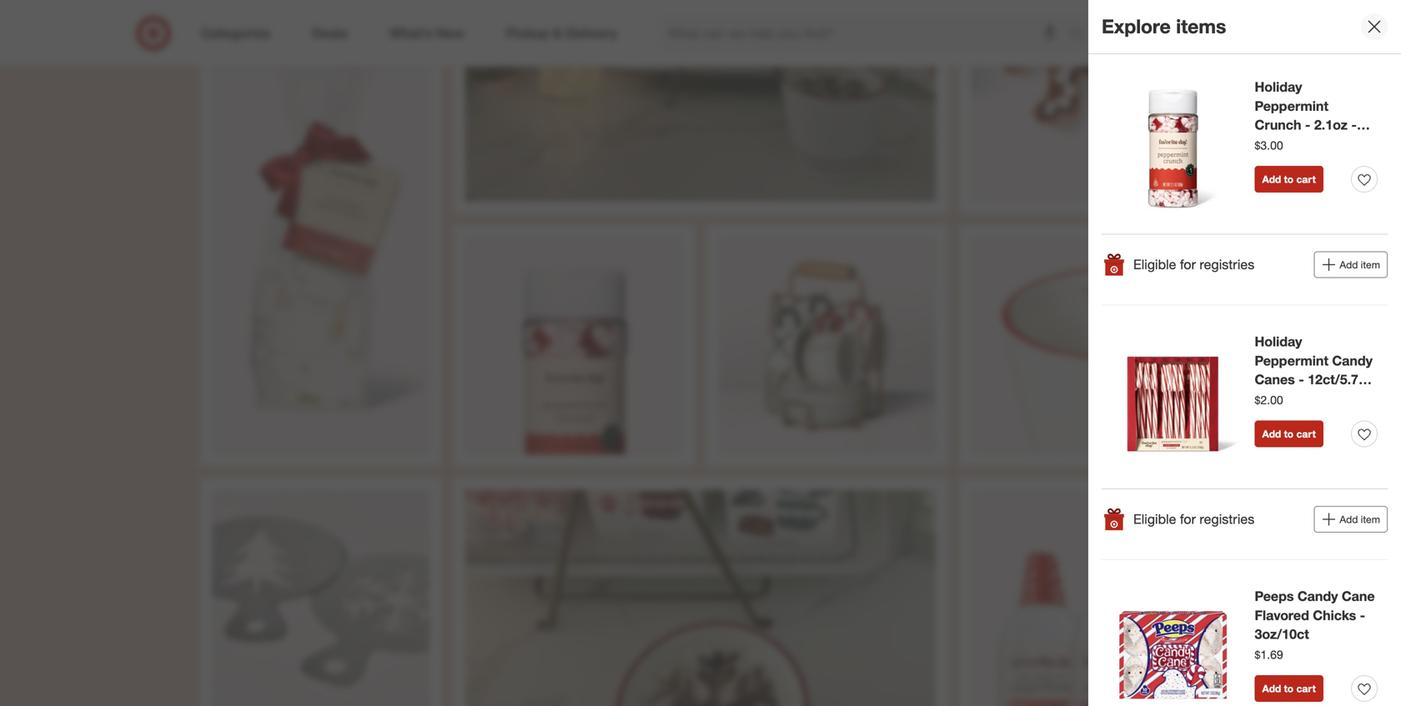 Task type: describe. For each thing, give the bounding box(es) containing it.
registries for holiday peppermint candy canes - 12ct/5.7oz - favorite day™
[[1200, 511, 1254, 528]]

add item for holiday peppermint crunch - 2.1oz - favorite day™
[[1340, 259, 1380, 271]]

3 cart from the top
[[1296, 683, 1316, 695]]

add item button for holiday peppermint candy canes - 12ct/5.7oz - favorite day™
[[1314, 506, 1388, 533]]

favorite inside holiday peppermint candy canes - 12ct/5.7oz - favorite day™
[[1264, 391, 1315, 407]]

3 add to cart button from the top
[[1255, 676, 1323, 702]]

for for holiday peppermint candy canes - 12ct/5.7oz - favorite day™
[[1180, 511, 1196, 528]]

3oz/10ct
[[1255, 626, 1309, 643]]

registries for holiday peppermint crunch - 2.1oz - favorite day™
[[1200, 257, 1254, 273]]

search
[[1062, 27, 1102, 43]]

explore
[[1102, 15, 1171, 38]]

- inside peeps candy cane flavored chicks - 3oz/10ct
[[1360, 607, 1365, 624]]

day™ inside holiday peppermint crunch - 2.1oz - favorite day™
[[1309, 136, 1341, 152]]

candy inside holiday peppermint candy canes - 12ct/5.7oz - favorite day™
[[1332, 353, 1373, 369]]

peppermint for canes
[[1255, 353, 1328, 369]]

- left 2.1oz
[[1305, 117, 1311, 133]]

eligible for registries for holiday peppermint candy canes - 12ct/5.7oz - favorite day™
[[1133, 511, 1254, 528]]

explore items
[[1102, 15, 1226, 38]]

explore items dialog
[[1088, 0, 1401, 706]]

holiday peppermint candy canes - 12ct/5.7oz - favorite day™ link
[[1255, 332, 1378, 407]]

add for holiday peppermint crunch - 2.1oz - favorite day™
[[1262, 173, 1281, 186]]

3 to from the top
[[1284, 683, 1294, 695]]

3 add to cart from the top
[[1262, 683, 1316, 695]]

to for day™
[[1284, 173, 1294, 186]]

holiday for holiday peppermint crunch - 2.1oz - favorite day™
[[1255, 79, 1302, 95]]

add to cart button for day™
[[1255, 166, 1323, 193]]

crunch
[[1255, 117, 1301, 133]]



Task type: locate. For each thing, give the bounding box(es) containing it.
search button
[[1062, 15, 1102, 55]]

- right 2.1oz
[[1351, 117, 1357, 133]]

peppermint inside holiday peppermint crunch - 2.1oz - favorite day™
[[1255, 98, 1328, 114]]

1 add item from the top
[[1340, 259, 1380, 271]]

to for favorite
[[1284, 428, 1294, 440]]

candy up chicks
[[1298, 588, 1338, 605]]

to
[[1284, 173, 1294, 186], [1284, 428, 1294, 440], [1284, 683, 1294, 695]]

holiday peppermint crunch - 2.1oz - favorite day™ link
[[1255, 78, 1378, 152]]

day™
[[1309, 136, 1341, 152], [1318, 391, 1351, 407]]

add to cart down the $3.00
[[1262, 173, 1316, 186]]

for for holiday peppermint crunch - 2.1oz - favorite day™
[[1180, 257, 1196, 273]]

1 vertical spatial eligible
[[1133, 511, 1176, 528]]

add to cart for favorite
[[1262, 428, 1316, 440]]

2 add to cart from the top
[[1262, 428, 1316, 440]]

$2.00
[[1255, 393, 1283, 407]]

1 for from the top
[[1180, 257, 1196, 273]]

add to cart down the $1.69
[[1262, 683, 1316, 695]]

favorite inside holiday peppermint crunch - 2.1oz - favorite day™
[[1255, 136, 1305, 152]]

1 vertical spatial add to cart
[[1262, 428, 1316, 440]]

for
[[1180, 257, 1196, 273], [1180, 511, 1196, 528]]

1 vertical spatial peppermint
[[1255, 353, 1328, 369]]

1 vertical spatial candy
[[1298, 588, 1338, 605]]

eligible for holiday peppermint crunch - 2.1oz - favorite day™
[[1133, 257, 1176, 273]]

$1.69
[[1255, 648, 1283, 662]]

2 eligible for registries from the top
[[1133, 511, 1254, 528]]

- right canes
[[1299, 372, 1304, 388]]

day™ down 12ct/5.7oz
[[1318, 391, 1351, 407]]

peeps candy cane flavored chicks - 3oz/10ct image
[[1102, 587, 1245, 706], [1102, 587, 1245, 706]]

holiday peppermint candy canes - 12ct/5.7oz - favorite day™
[[1255, 334, 1373, 407]]

peppermint inside holiday peppermint candy canes - 12ct/5.7oz - favorite day™
[[1255, 353, 1328, 369]]

0 vertical spatial cart
[[1296, 173, 1316, 186]]

2.1oz
[[1314, 117, 1348, 133]]

1 add to cart from the top
[[1262, 173, 1316, 186]]

1 peppermint from the top
[[1255, 98, 1328, 114]]

holiday peppermint crunch - 2.1oz - favorite day™ image
[[1102, 78, 1245, 221], [1102, 78, 1245, 221]]

2 vertical spatial to
[[1284, 683, 1294, 695]]

to down 3oz/10ct
[[1284, 683, 1294, 695]]

item
[[1361, 259, 1380, 271], [1361, 513, 1380, 526]]

1 vertical spatial eligible for registries
[[1133, 511, 1254, 528]]

1 registries from the top
[[1200, 257, 1254, 273]]

peppermint up crunch
[[1255, 98, 1328, 114]]

1 vertical spatial add to cart button
[[1255, 421, 1323, 447]]

favorite
[[1255, 136, 1305, 152], [1264, 391, 1315, 407]]

2 to from the top
[[1284, 428, 1294, 440]]

0 vertical spatial registries
[[1200, 257, 1254, 273]]

0 vertical spatial favorite
[[1255, 136, 1305, 152]]

holiday
[[1255, 79, 1302, 95], [1255, 334, 1302, 350]]

add to cart for day™
[[1262, 173, 1316, 186]]

0 vertical spatial eligible
[[1133, 257, 1176, 273]]

2 vertical spatial add to cart button
[[1255, 676, 1323, 702]]

holiday inside holiday peppermint crunch - 2.1oz - favorite day™
[[1255, 79, 1302, 95]]

chicks
[[1313, 607, 1356, 624]]

2 eligible from the top
[[1133, 511, 1176, 528]]

holiday inside holiday peppermint candy canes - 12ct/5.7oz - favorite day™
[[1255, 334, 1302, 350]]

2 peppermint from the top
[[1255, 353, 1328, 369]]

1 holiday from the top
[[1255, 79, 1302, 95]]

cart for day™
[[1296, 173, 1316, 186]]

eligible for holiday peppermint candy canes - 12ct/5.7oz - favorite day™
[[1133, 511, 1176, 528]]

registries
[[1200, 257, 1254, 273], [1200, 511, 1254, 528]]

to down crunch
[[1284, 173, 1294, 186]]

holiday for holiday peppermint candy canes - 12ct/5.7oz - favorite day™
[[1255, 334, 1302, 350]]

add to cart button down $2.00
[[1255, 421, 1323, 447]]

holiday peppermint crunch - 2.1oz - favorite day™
[[1255, 79, 1357, 152]]

add item button for holiday peppermint crunch - 2.1oz - favorite day™
[[1314, 251, 1388, 278]]

canes
[[1255, 372, 1295, 388]]

- down cane
[[1360, 607, 1365, 624]]

2 holiday from the top
[[1255, 334, 1302, 350]]

peeps candy cane flavored chicks - 3oz/10ct link
[[1255, 587, 1378, 644]]

eligible
[[1133, 257, 1176, 273], [1133, 511, 1176, 528]]

cane
[[1342, 588, 1375, 605]]

$3.00
[[1255, 138, 1283, 153]]

0 vertical spatial candy
[[1332, 353, 1373, 369]]

add to cart down $2.00
[[1262, 428, 1316, 440]]

add to cart button down the $3.00
[[1255, 166, 1323, 193]]

0 vertical spatial for
[[1180, 257, 1196, 273]]

holiday up crunch
[[1255, 79, 1302, 95]]

1 item from the top
[[1361, 259, 1380, 271]]

add for peeps candy cane flavored chicks - 3oz/10ct
[[1262, 683, 1281, 695]]

cart down 3oz/10ct
[[1296, 683, 1316, 695]]

cart down 2.1oz
[[1296, 173, 1316, 186]]

0 vertical spatial add to cart
[[1262, 173, 1316, 186]]

1 cart from the top
[[1296, 173, 1316, 186]]

day™ inside holiday peppermint candy canes - 12ct/5.7oz - favorite day™
[[1318, 391, 1351, 407]]

add to cart
[[1262, 173, 1316, 186], [1262, 428, 1316, 440], [1262, 683, 1316, 695]]

2 cart from the top
[[1296, 428, 1316, 440]]

favorite down canes
[[1264, 391, 1315, 407]]

add
[[1262, 173, 1281, 186], [1340, 259, 1358, 271], [1262, 428, 1281, 440], [1340, 513, 1358, 526], [1262, 683, 1281, 695]]

peppermint up canes
[[1255, 353, 1328, 369]]

0 vertical spatial to
[[1284, 173, 1294, 186]]

1 vertical spatial add item
[[1340, 513, 1380, 526]]

holiday peppermint candy canes - 12ct/5.7oz - favorite day™ image
[[1102, 332, 1245, 475], [1102, 332, 1245, 475]]

candy inside peeps candy cane flavored chicks - 3oz/10ct
[[1298, 588, 1338, 605]]

peeps candy cane flavored chicks - 3oz/10ct
[[1255, 588, 1375, 643]]

1 vertical spatial to
[[1284, 428, 1294, 440]]

0 vertical spatial eligible for registries
[[1133, 257, 1254, 273]]

2 vertical spatial cart
[[1296, 683, 1316, 695]]

2 registries from the top
[[1200, 511, 1254, 528]]

0 vertical spatial peppermint
[[1255, 98, 1328, 114]]

0 vertical spatial item
[[1361, 259, 1380, 271]]

0 vertical spatial holiday
[[1255, 79, 1302, 95]]

add to cart button for favorite
[[1255, 421, 1323, 447]]

candy
[[1332, 353, 1373, 369], [1298, 588, 1338, 605]]

1 eligible from the top
[[1133, 257, 1176, 273]]

2 add to cart button from the top
[[1255, 421, 1323, 447]]

2 vertical spatial add to cart
[[1262, 683, 1316, 695]]

-
[[1305, 117, 1311, 133], [1351, 117, 1357, 133], [1299, 372, 1304, 388], [1255, 391, 1260, 407], [1360, 607, 1365, 624]]

peppermint
[[1255, 98, 1328, 114], [1255, 353, 1328, 369]]

2 add item from the top
[[1340, 513, 1380, 526]]

2 item from the top
[[1361, 513, 1380, 526]]

holiday up canes
[[1255, 334, 1302, 350]]

0 vertical spatial day™
[[1309, 136, 1341, 152]]

2 for from the top
[[1180, 511, 1196, 528]]

12ct/5.7oz
[[1308, 372, 1373, 388]]

1 vertical spatial item
[[1361, 513, 1380, 526]]

1 add to cart button from the top
[[1255, 166, 1323, 193]]

2 add item button from the top
[[1314, 506, 1388, 533]]

add item button
[[1314, 251, 1388, 278], [1314, 506, 1388, 533]]

1 vertical spatial for
[[1180, 511, 1196, 528]]

items
[[1176, 15, 1226, 38]]

favorite down crunch
[[1255, 136, 1305, 152]]

1 vertical spatial day™
[[1318, 391, 1351, 407]]

candy up 12ct/5.7oz
[[1332, 353, 1373, 369]]

to down canes
[[1284, 428, 1294, 440]]

1 vertical spatial favorite
[[1264, 391, 1315, 407]]

1 vertical spatial add item button
[[1314, 506, 1388, 533]]

day™ down 2.1oz
[[1309, 136, 1341, 152]]

add for holiday peppermint candy canes - 12ct/5.7oz - favorite day™
[[1262, 428, 1281, 440]]

add to cart button down the $1.69
[[1255, 676, 1323, 702]]

add item
[[1340, 259, 1380, 271], [1340, 513, 1380, 526]]

1 to from the top
[[1284, 173, 1294, 186]]

add item for holiday peppermint candy canes - 12ct/5.7oz - favorite day™
[[1340, 513, 1380, 526]]

0 vertical spatial add item button
[[1314, 251, 1388, 278]]

cart for favorite
[[1296, 428, 1316, 440]]

0 vertical spatial add item
[[1340, 259, 1380, 271]]

flavored
[[1255, 607, 1309, 624]]

0 vertical spatial add to cart button
[[1255, 166, 1323, 193]]

add to cart button
[[1255, 166, 1323, 193], [1255, 421, 1323, 447], [1255, 676, 1323, 702]]

1 vertical spatial registries
[[1200, 511, 1254, 528]]

eligible for registries for holiday peppermint crunch - 2.1oz - favorite day™
[[1133, 257, 1254, 273]]

cart down 12ct/5.7oz
[[1296, 428, 1316, 440]]

item for holiday peppermint crunch - 2.1oz - favorite day™
[[1361, 259, 1380, 271]]

1 vertical spatial holiday
[[1255, 334, 1302, 350]]

1 eligible for registries from the top
[[1133, 257, 1254, 273]]

item for holiday peppermint candy canes - 12ct/5.7oz - favorite day™
[[1361, 513, 1380, 526]]

1 vertical spatial cart
[[1296, 428, 1316, 440]]

What can we help you find? suggestions appear below search field
[[658, 15, 1073, 52]]

1 add item button from the top
[[1314, 251, 1388, 278]]

- down canes
[[1255, 391, 1260, 407]]

eligible for registries
[[1133, 257, 1254, 273], [1133, 511, 1254, 528]]

cart
[[1296, 173, 1316, 186], [1296, 428, 1316, 440], [1296, 683, 1316, 695]]

peppermint for -
[[1255, 98, 1328, 114]]

peeps
[[1255, 588, 1294, 605]]



Task type: vqa. For each thing, say whether or not it's contained in the screenshot.
ELIGIBLE FOR REGISTRIES
yes



